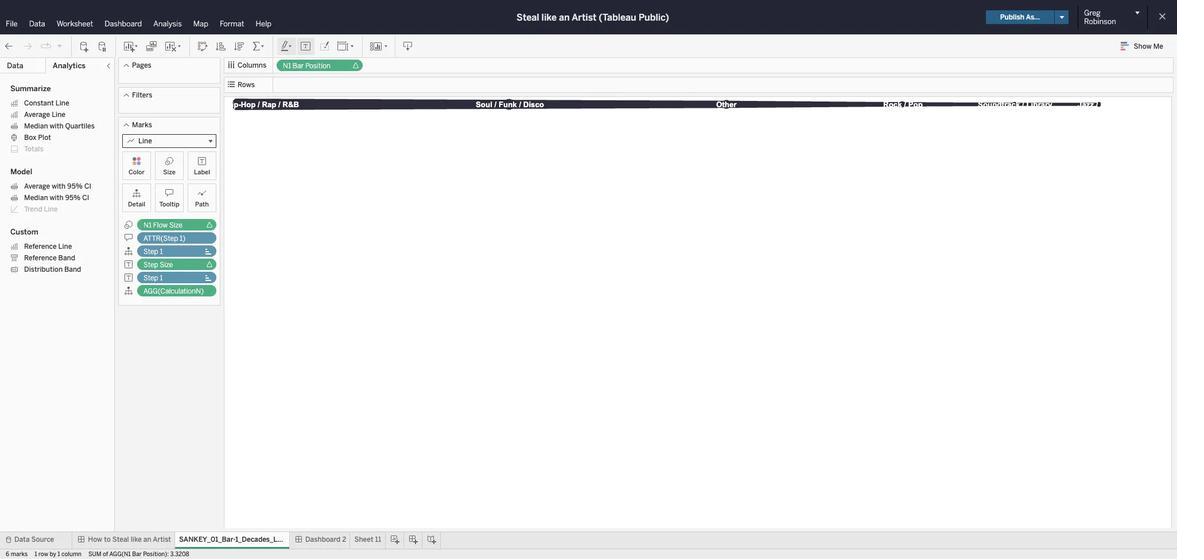 Task type: vqa. For each thing, say whether or not it's contained in the screenshot.
Steal
yes



Task type: locate. For each thing, give the bounding box(es) containing it.
rows
[[238, 81, 255, 89]]

1 vertical spatial average
[[24, 183, 50, 191]]

1 horizontal spatial steal
[[517, 12, 539, 23]]

step down the step size on the left top
[[144, 274, 158, 282]]

0 vertical spatial data
[[29, 20, 45, 28]]

analytics
[[53, 61, 86, 70]]

line up reference band
[[58, 243, 72, 251]]

0 vertical spatial 95%
[[67, 183, 83, 191]]

artist left (tableau
[[572, 12, 597, 23]]

dashboard left the 2 at the left of the page
[[305, 536, 341, 544]]

columns
[[238, 61, 267, 69]]

marks. press enter to open the view data window.. use arrow keys to navigate data visualization elements. image
[[226, 99, 1170, 110]]

0 horizontal spatial an
[[143, 536, 151, 544]]

like
[[542, 12, 557, 23], [131, 536, 142, 544]]

1 vertical spatial data
[[7, 61, 23, 70]]

3 step from the top
[[144, 274, 158, 282]]

pages
[[132, 61, 151, 69]]

distribution band
[[24, 266, 81, 274]]

with
[[50, 122, 63, 130], [52, 183, 66, 191], [50, 194, 63, 202]]

0 vertical spatial dashboard
[[105, 20, 142, 28]]

sankey_01_bar-1_decades_label
[[179, 536, 291, 544]]

n1
[[283, 62, 291, 70], [144, 222, 152, 230]]

new worksheet image
[[123, 40, 139, 52]]

median for median with quartiles
[[24, 122, 48, 130]]

n1 bar position
[[283, 62, 331, 70]]

by
[[50, 552, 56, 559]]

ci up median with 95% ci
[[84, 183, 91, 191]]

steal
[[517, 12, 539, 23], [112, 536, 129, 544]]

box
[[24, 134, 36, 142]]

pause auto updates image
[[97, 40, 109, 52]]

band for reference band
[[58, 254, 75, 262]]

size down attr(step 1)
[[160, 261, 173, 269]]

median with 95% ci
[[24, 194, 89, 202]]

tooltip
[[159, 201, 179, 208]]

highlight image
[[280, 40, 293, 52]]

dashboard up new worksheet icon on the left of the page
[[105, 20, 142, 28]]

1 horizontal spatial dashboard
[[305, 536, 341, 544]]

0 vertical spatial artist
[[572, 12, 597, 23]]

2 vertical spatial step
[[144, 274, 158, 282]]

1 horizontal spatial bar
[[293, 62, 304, 70]]

1 vertical spatial bar
[[132, 552, 142, 559]]

2 average from the top
[[24, 183, 50, 191]]

step down attr(step
[[144, 261, 158, 269]]

1 vertical spatial size
[[169, 222, 182, 230]]

of
[[103, 552, 108, 559]]

0 vertical spatial median
[[24, 122, 48, 130]]

2
[[342, 536, 346, 544]]

0 vertical spatial ci
[[84, 183, 91, 191]]

95% down the 'average with 95% ci'
[[65, 194, 81, 202]]

0 vertical spatial size
[[163, 169, 176, 176]]

hide mark labels image
[[300, 40, 312, 52]]

median
[[24, 122, 48, 130], [24, 194, 48, 202]]

2 vertical spatial with
[[50, 194, 63, 202]]

dashboard 2
[[305, 536, 346, 544]]

0 vertical spatial bar
[[293, 62, 304, 70]]

step 1
[[144, 248, 163, 256], [144, 274, 163, 282]]

1 horizontal spatial artist
[[572, 12, 597, 23]]

distribution
[[24, 266, 63, 274]]

band
[[58, 254, 75, 262], [64, 266, 81, 274]]

step
[[144, 248, 158, 256], [144, 261, 158, 269], [144, 274, 158, 282]]

1_decades_label
[[235, 536, 291, 544]]

average down constant
[[24, 111, 50, 119]]

worksheet
[[57, 20, 93, 28]]

how
[[88, 536, 102, 544]]

with down the 'average with 95% ci'
[[50, 194, 63, 202]]

0 vertical spatial average
[[24, 111, 50, 119]]

position):
[[143, 552, 169, 559]]

ci for median with 95% ci
[[82, 194, 89, 202]]

redo image
[[22, 40, 33, 52]]

1 vertical spatial dashboard
[[305, 536, 341, 544]]

line down median with 95% ci
[[44, 206, 58, 214]]

data up redo image
[[29, 20, 45, 28]]

bar
[[293, 62, 304, 70], [132, 552, 142, 559]]

1 vertical spatial 95%
[[65, 194, 81, 202]]

1 vertical spatial step 1
[[144, 274, 163, 282]]

line up average line at the top of the page
[[56, 99, 69, 107]]

an up position):
[[143, 536, 151, 544]]

replay animation image right redo image
[[40, 40, 52, 52]]

constant line
[[24, 99, 69, 107]]

data down undo icon
[[7, 61, 23, 70]]

size up 1)
[[169, 222, 182, 230]]

1 vertical spatial band
[[64, 266, 81, 274]]

step 1 down the step size on the left top
[[144, 274, 163, 282]]

line for constant line
[[56, 99, 69, 107]]

1 vertical spatial step
[[144, 261, 158, 269]]

1 vertical spatial ci
[[82, 194, 89, 202]]

0 vertical spatial band
[[58, 254, 75, 262]]

reference for reference band
[[24, 254, 57, 262]]

swap rows and columns image
[[197, 40, 208, 52]]

dashboard for dashboard 2
[[305, 536, 341, 544]]

format
[[220, 20, 244, 28]]

ci down the 'average with 95% ci'
[[82, 194, 89, 202]]

1 step from the top
[[144, 248, 158, 256]]

0 vertical spatial step
[[144, 248, 158, 256]]

0 vertical spatial n1
[[283, 62, 291, 70]]

ci
[[84, 183, 91, 191], [82, 194, 89, 202]]

0 horizontal spatial bar
[[132, 552, 142, 559]]

average with 95% ci
[[24, 183, 91, 191]]

publish
[[1001, 13, 1025, 21]]

1 vertical spatial like
[[131, 536, 142, 544]]

1 down the step size on the left top
[[160, 274, 163, 282]]

reference line
[[24, 243, 72, 251]]

size up tooltip in the left of the page
[[163, 169, 176, 176]]

source
[[31, 536, 54, 544]]

data source
[[14, 536, 54, 544]]

1 vertical spatial with
[[52, 183, 66, 191]]

with for average with 95% ci
[[52, 183, 66, 191]]

1 vertical spatial reference
[[24, 254, 57, 262]]

reference for reference line
[[24, 243, 57, 251]]

0 horizontal spatial n1
[[144, 222, 152, 230]]

with for median with quartiles
[[50, 122, 63, 130]]

path
[[195, 201, 209, 208]]

ci for average with 95% ci
[[84, 183, 91, 191]]

n1 left flow on the top left of page
[[144, 222, 152, 230]]

band for distribution band
[[64, 266, 81, 274]]

show
[[1134, 42, 1152, 51]]

0 vertical spatial reference
[[24, 243, 57, 251]]

artist up position):
[[153, 536, 171, 544]]

average
[[24, 111, 50, 119], [24, 183, 50, 191]]

median up trend at the top left of page
[[24, 194, 48, 202]]

line up median with quartiles
[[52, 111, 65, 119]]

1 average from the top
[[24, 111, 50, 119]]

0 horizontal spatial dashboard
[[105, 20, 142, 28]]

replay animation image
[[40, 40, 52, 52], [56, 42, 63, 49]]

quartiles
[[65, 122, 95, 130]]

replay animation image up analytics
[[56, 42, 63, 49]]

reference up distribution
[[24, 254, 57, 262]]

1 vertical spatial steal
[[112, 536, 129, 544]]

map
[[193, 20, 208, 28]]

an left (tableau
[[559, 12, 570, 23]]

dashboard
[[105, 20, 142, 28], [305, 536, 341, 544]]

position
[[305, 62, 331, 70]]

2 reference from the top
[[24, 254, 57, 262]]

0 vertical spatial step 1
[[144, 248, 163, 256]]

1 reference from the top
[[24, 243, 57, 251]]

greg
[[1085, 9, 1101, 17]]

reference up reference band
[[24, 243, 57, 251]]

median up box plot
[[24, 122, 48, 130]]

0 vertical spatial like
[[542, 12, 557, 23]]

with down average line at the top of the page
[[50, 122, 63, 130]]

1 horizontal spatial n1
[[283, 62, 291, 70]]

1 median from the top
[[24, 122, 48, 130]]

how to steal like an artist
[[88, 536, 171, 544]]

an
[[559, 12, 570, 23], [143, 536, 151, 544]]

with up median with 95% ci
[[52, 183, 66, 191]]

dashboard for dashboard
[[105, 20, 142, 28]]

0 vertical spatial with
[[50, 122, 63, 130]]

line for reference line
[[58, 243, 72, 251]]

11
[[375, 536, 381, 544]]

95% up median with 95% ci
[[67, 183, 83, 191]]

1 vertical spatial artist
[[153, 536, 171, 544]]

line
[[56, 99, 69, 107], [52, 111, 65, 119], [44, 206, 58, 214], [58, 243, 72, 251]]

1 vertical spatial median
[[24, 194, 48, 202]]

robinson
[[1085, 17, 1117, 26]]

0 vertical spatial steal
[[517, 12, 539, 23]]

1
[[160, 248, 163, 256], [160, 274, 163, 282], [35, 552, 37, 559], [58, 552, 60, 559]]

1 horizontal spatial an
[[559, 12, 570, 23]]

color
[[129, 169, 145, 176]]

step up the step size on the left top
[[144, 248, 158, 256]]

label
[[194, 169, 210, 176]]

1 vertical spatial n1
[[144, 222, 152, 230]]

median with quartiles
[[24, 122, 95, 130]]

bar down the "how to steal like an artist"
[[132, 552, 142, 559]]

1 horizontal spatial like
[[542, 12, 557, 23]]

bar left the position
[[293, 62, 304, 70]]

2 median from the top
[[24, 194, 48, 202]]

size
[[163, 169, 176, 176], [169, 222, 182, 230], [160, 261, 173, 269]]

data up marks
[[14, 536, 30, 544]]

1 down attr(step
[[160, 248, 163, 256]]

data
[[29, 20, 45, 28], [7, 61, 23, 70], [14, 536, 30, 544]]

band down reference band
[[64, 266, 81, 274]]

summarize
[[10, 84, 51, 93]]

trend
[[24, 206, 42, 214]]

sum of agg(n1 bar position): 3.3208
[[88, 552, 189, 559]]

artist
[[572, 12, 597, 23], [153, 536, 171, 544]]

average down model
[[24, 183, 50, 191]]

show me button
[[1116, 37, 1174, 55]]

0 horizontal spatial steal
[[112, 536, 129, 544]]

0 horizontal spatial artist
[[153, 536, 171, 544]]

reference
[[24, 243, 57, 251], [24, 254, 57, 262]]

band up distribution band
[[58, 254, 75, 262]]

95% for median with 95% ci
[[65, 194, 81, 202]]

3.3208
[[170, 552, 189, 559]]

2 step 1 from the top
[[144, 274, 163, 282]]

marks
[[11, 552, 28, 559]]

step 1 up the step size on the left top
[[144, 248, 163, 256]]

n1 flow size
[[144, 222, 182, 230]]

n1 down highlight 'image'
[[283, 62, 291, 70]]

attr(step 1)
[[144, 235, 185, 243]]



Task type: describe. For each thing, give the bounding box(es) containing it.
average for average line
[[24, 111, 50, 119]]

filters
[[132, 91, 152, 99]]

(tableau
[[599, 12, 637, 23]]

attr(step
[[144, 235, 178, 243]]

6
[[6, 552, 9, 559]]

file
[[6, 20, 18, 28]]

95% for average with 95% ci
[[67, 183, 83, 191]]

sheet 11
[[355, 536, 381, 544]]

duplicate image
[[146, 40, 157, 52]]

show me
[[1134, 42, 1164, 51]]

detail
[[128, 201, 145, 208]]

undo image
[[3, 40, 15, 52]]

0 horizontal spatial like
[[131, 536, 142, 544]]

0 horizontal spatial replay animation image
[[40, 40, 52, 52]]

public)
[[639, 12, 669, 23]]

format workbook image
[[319, 40, 330, 52]]

show/hide cards image
[[370, 40, 388, 52]]

1 row by 1 column
[[35, 552, 82, 559]]

1 left row
[[35, 552, 37, 559]]

agg(calculationn)
[[144, 288, 204, 296]]

1)
[[180, 235, 185, 243]]

marks
[[132, 121, 152, 129]]

sankey_01_bar-
[[179, 536, 235, 544]]

totals
[[24, 145, 43, 153]]

fit image
[[337, 40, 355, 52]]

sum
[[88, 552, 101, 559]]

publish as...
[[1001, 13, 1040, 21]]

clear sheet image
[[164, 40, 183, 52]]

6 marks
[[6, 552, 28, 559]]

2 vertical spatial data
[[14, 536, 30, 544]]

1 step 1 from the top
[[144, 248, 163, 256]]

2 step from the top
[[144, 261, 158, 269]]

totals image
[[252, 40, 266, 52]]

collapse image
[[105, 63, 112, 69]]

sort step 1 descending by n1 bar position image
[[234, 40, 245, 52]]

new data source image
[[79, 40, 90, 52]]

model
[[10, 168, 32, 176]]

as...
[[1026, 13, 1040, 21]]

average line
[[24, 111, 65, 119]]

average for average with 95% ci
[[24, 183, 50, 191]]

with for median with 95% ci
[[50, 194, 63, 202]]

constant
[[24, 99, 54, 107]]

sort step 1 ascending by n1 bar position image
[[215, 40, 227, 52]]

1 horizontal spatial replay animation image
[[56, 42, 63, 49]]

line for average line
[[52, 111, 65, 119]]

download image
[[402, 40, 414, 52]]

analysis
[[153, 20, 182, 28]]

trend line
[[24, 206, 58, 214]]

custom
[[10, 228, 38, 237]]

n1 for n1 bar position
[[283, 62, 291, 70]]

median for median with 95% ci
[[24, 194, 48, 202]]

publish as... button
[[986, 10, 1055, 24]]

to
[[104, 536, 111, 544]]

help
[[256, 20, 272, 28]]

box plot
[[24, 134, 51, 142]]

agg(n1
[[109, 552, 131, 559]]

line for trend line
[[44, 206, 58, 214]]

column
[[61, 552, 82, 559]]

row
[[38, 552, 48, 559]]

step size
[[144, 261, 173, 269]]

greg robinson
[[1085, 9, 1117, 26]]

0 vertical spatial an
[[559, 12, 570, 23]]

flow
[[153, 222, 168, 230]]

plot
[[38, 134, 51, 142]]

1 vertical spatial an
[[143, 536, 151, 544]]

1 right by
[[58, 552, 60, 559]]

reference band
[[24, 254, 75, 262]]

me
[[1154, 42, 1164, 51]]

n1 for n1 flow size
[[144, 222, 152, 230]]

2 vertical spatial size
[[160, 261, 173, 269]]

steal like an artist (tableau public)
[[517, 12, 669, 23]]

sheet
[[355, 536, 374, 544]]



